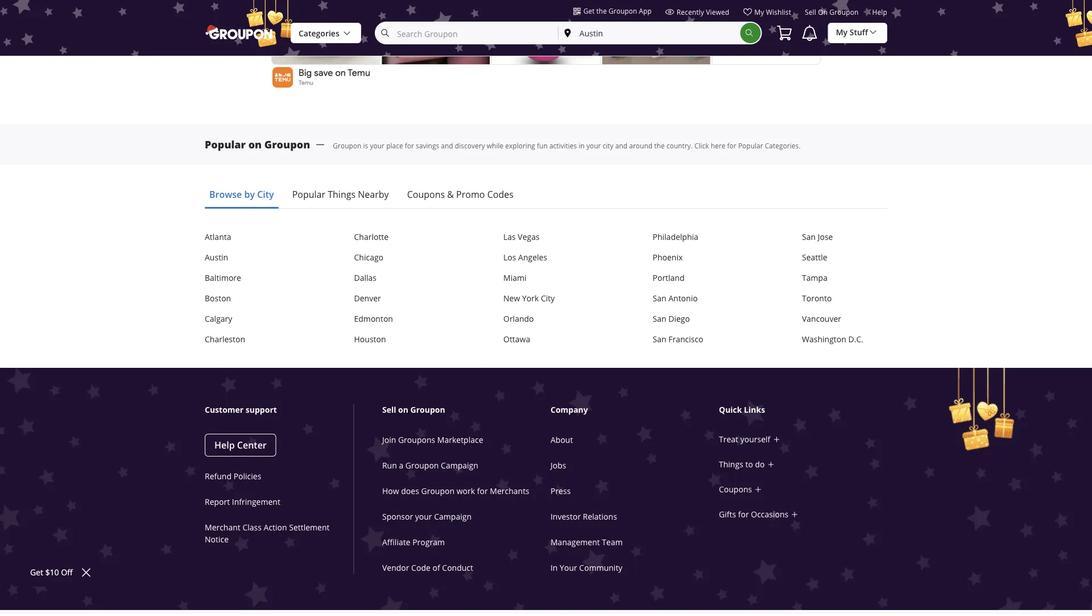 Task type: vqa. For each thing, say whether or not it's contained in the screenshot.
High to the right
no



Task type: locate. For each thing, give the bounding box(es) containing it.
miami
[[504, 273, 527, 284]]

san inside san francisco link
[[653, 334, 667, 345]]

my left wishlist
[[755, 7, 765, 17]]

ottawa
[[504, 334, 531, 345]]

on up by on the left of page
[[248, 138, 262, 152]]

new york city
[[504, 293, 555, 304]]

1 horizontal spatial coupons
[[719, 485, 752, 495]]

my left the stuff
[[836, 27, 848, 38]]

on for the popular on groupon heading
[[248, 138, 262, 152]]

quick
[[719, 405, 742, 416]]

community
[[580, 563, 623, 573]]

city
[[603, 141, 614, 150]]

orlando
[[504, 314, 534, 325]]

sell for sell on groupon heading
[[382, 405, 396, 416]]

0 horizontal spatial sell on groupon
[[382, 405, 445, 416]]

san for san diego
[[653, 314, 667, 325]]

0 horizontal spatial and
[[441, 141, 453, 150]]

toronto
[[802, 293, 832, 304]]

1 vertical spatial sell
[[382, 405, 396, 416]]

tampa link
[[802, 273, 888, 284]]

nearby
[[358, 188, 389, 201]]

groupon for run a groupon campaign link
[[406, 461, 439, 471]]

tampa
[[802, 273, 828, 284]]

codes
[[488, 188, 514, 201]]

0 vertical spatial campaign
[[441, 461, 479, 471]]

things left to
[[719, 460, 744, 470]]

1 vertical spatial help
[[215, 439, 235, 452]]

my inside "button"
[[836, 27, 848, 38]]

1 horizontal spatial my
[[836, 27, 848, 38]]

your right is
[[370, 141, 385, 150]]

seattle
[[802, 253, 828, 263]]

things
[[328, 188, 356, 201], [719, 460, 744, 470]]

2 horizontal spatial on
[[818, 8, 828, 17]]

join
[[382, 435, 396, 445]]

affiliate
[[382, 537, 411, 548]]

around
[[630, 141, 653, 150]]

city right york
[[541, 293, 555, 304]]

1 vertical spatial campaign
[[434, 512, 472, 522]]

treat yourself
[[719, 435, 771, 445]]

0 horizontal spatial sell
[[382, 405, 396, 416]]

0 vertical spatial sell on groupon
[[805, 8, 859, 17]]

my wishlist link
[[743, 7, 792, 21]]

click
[[695, 141, 709, 150]]

report infringement
[[205, 497, 280, 507]]

class
[[243, 523, 262, 533]]

for right gifts
[[739, 510, 749, 520]]

baltimore link
[[205, 273, 290, 284]]

1 vertical spatial city
[[541, 293, 555, 304]]

2 horizontal spatial popular
[[739, 141, 764, 150]]

1 vertical spatial on
[[248, 138, 262, 152]]

0 horizontal spatial popular
[[205, 138, 246, 152]]

2 and from the left
[[616, 141, 628, 150]]

0 vertical spatial on
[[818, 8, 828, 17]]

fun
[[537, 141, 548, 150]]

savings
[[416, 141, 439, 150]]

1 horizontal spatial city
[[541, 293, 555, 304]]

my
[[755, 7, 765, 17], [836, 27, 848, 38]]

company heading
[[551, 405, 722, 416]]

1 horizontal spatial help
[[873, 8, 888, 17]]

san left jose
[[802, 232, 816, 243]]

1 vertical spatial the
[[655, 141, 665, 150]]

groupon
[[609, 6, 637, 15], [830, 8, 859, 17], [265, 138, 310, 152], [333, 141, 362, 150], [411, 405, 445, 416], [406, 461, 439, 471], [421, 486, 455, 497]]

charlotte link
[[354, 232, 440, 243]]

on for sell on groupon heading
[[398, 405, 409, 416]]

1 horizontal spatial and
[[616, 141, 628, 150]]

0 vertical spatial coupons
[[407, 188, 445, 201]]

discovery
[[455, 141, 485, 150]]

for right work
[[477, 486, 488, 497]]

marketplace
[[438, 435, 483, 445]]

0 horizontal spatial on
[[248, 138, 262, 152]]

denver link
[[354, 293, 440, 305]]

sell on groupon up groupons
[[382, 405, 445, 416]]

0 horizontal spatial help
[[215, 439, 235, 452]]

los angeles
[[504, 253, 548, 263]]

san down portland
[[653, 293, 667, 304]]

activities
[[550, 141, 577, 150]]

1 horizontal spatial on
[[398, 405, 409, 416]]

wishlist
[[766, 7, 792, 17]]

san inside san antonio link
[[653, 293, 667, 304]]

work
[[457, 486, 475, 497]]

advertisement region
[[270, 0, 822, 90]]

your
[[370, 141, 385, 150], [587, 141, 601, 150], [415, 512, 432, 522]]

0 horizontal spatial my
[[755, 7, 765, 17]]

quick links
[[719, 405, 765, 416]]

1 horizontal spatial the
[[655, 141, 665, 150]]

san down san diego
[[653, 334, 667, 345]]

0 vertical spatial the
[[597, 6, 607, 15]]

help up my stuff "button"
[[873, 8, 888, 17]]

country.
[[667, 141, 693, 150]]

on inside heading
[[398, 405, 409, 416]]

company
[[551, 405, 588, 416]]

san for san francisco
[[653, 334, 667, 345]]

los
[[504, 253, 516, 263]]

center
[[237, 439, 267, 452]]

1 vertical spatial my
[[836, 27, 848, 38]]

coupons for coupons & promo codes
[[407, 188, 445, 201]]

0 vertical spatial things
[[328, 188, 356, 201]]

1 horizontal spatial things
[[719, 460, 744, 470]]

jose
[[818, 232, 833, 243]]

your right sponsor at the left bottom of the page
[[415, 512, 432, 522]]

links
[[744, 405, 765, 416]]

groupon for how does groupon work for merchants link
[[421, 486, 455, 497]]

2 vertical spatial on
[[398, 405, 409, 416]]

sell on groupon
[[805, 8, 859, 17], [382, 405, 445, 416]]

san diego
[[653, 314, 690, 325]]

customer
[[205, 405, 244, 416]]

1 horizontal spatial popular
[[292, 188, 326, 201]]

sell for sell on groupon link
[[805, 8, 817, 17]]

0 horizontal spatial the
[[597, 6, 607, 15]]

recently viewed link
[[666, 7, 730, 21]]

treat
[[719, 435, 739, 445]]

0 vertical spatial sell
[[805, 8, 817, 17]]

popular for popular things nearby
[[292, 188, 326, 201]]

how
[[382, 486, 399, 497]]

customer support heading
[[205, 405, 354, 416]]

Search Groupon search field
[[375, 22, 762, 44]]

in your community
[[551, 563, 623, 573]]

how does groupon work for merchants link
[[382, 486, 530, 497]]

0 horizontal spatial coupons
[[407, 188, 445, 201]]

city for new york city
[[541, 293, 555, 304]]

do
[[755, 460, 765, 470]]

and right savings
[[441, 141, 453, 150]]

refund policies link
[[205, 471, 261, 482]]

washington d.c. link
[[802, 334, 888, 346]]

2 horizontal spatial your
[[587, 141, 601, 150]]

help
[[873, 8, 888, 17], [215, 439, 235, 452]]

antonio
[[669, 293, 698, 304]]

city right by on the left of page
[[257, 188, 274, 201]]

1 vertical spatial things
[[719, 460, 744, 470]]

help for help center
[[215, 439, 235, 452]]

campaign down the marketplace
[[441, 461, 479, 471]]

washington
[[802, 334, 847, 345]]

Austin search field
[[559, 23, 741, 43]]

1 horizontal spatial sell on groupon
[[805, 8, 859, 17]]

sell on groupon up the my stuff
[[805, 8, 859, 17]]

sell inside heading
[[382, 405, 396, 416]]

the right get
[[597, 6, 607, 15]]

sell up notifications inbox icon
[[805, 8, 817, 17]]

phoenix link
[[653, 252, 738, 264]]

notice
[[205, 534, 229, 545]]

help left center
[[215, 439, 235, 452]]

coupons for coupons
[[719, 485, 752, 495]]

0 horizontal spatial city
[[257, 188, 274, 201]]

the right 'around'
[[655, 141, 665, 150]]

report
[[205, 497, 230, 507]]

0 vertical spatial help
[[873, 8, 888, 17]]

merchant class action settlement notice link
[[205, 523, 330, 545]]

management team
[[551, 537, 623, 548]]

city for browse by city
[[257, 188, 274, 201]]

on up notifications inbox icon
[[818, 8, 828, 17]]

groupons
[[398, 435, 435, 445]]

viewed
[[706, 7, 730, 17]]

on up groupons
[[398, 405, 409, 416]]

and
[[441, 141, 453, 150], [616, 141, 628, 150]]

sell up join
[[382, 405, 396, 416]]

0 vertical spatial city
[[257, 188, 274, 201]]

baltimore
[[205, 273, 241, 284]]

campaign
[[441, 461, 479, 471], [434, 512, 472, 522]]

things left nearby
[[328, 188, 356, 201]]

and right city
[[616, 141, 628, 150]]

the inside button
[[597, 6, 607, 15]]

washington d.c.
[[802, 334, 864, 345]]

your right in
[[587, 141, 601, 150]]

campaign down how does groupon work for merchants link
[[434, 512, 472, 522]]

popular for popular on groupon
[[205, 138, 246, 152]]

san inside san diego link
[[653, 314, 667, 325]]

san left diego
[[653, 314, 667, 325]]

coupons left &
[[407, 188, 445, 201]]

search image
[[745, 28, 754, 38]]

sell on groupon inside heading
[[382, 405, 445, 416]]

1 vertical spatial sell on groupon
[[382, 405, 445, 416]]

popular on groupon heading
[[205, 138, 310, 152]]

san inside san jose link
[[802, 232, 816, 243]]

0 vertical spatial my
[[755, 7, 765, 17]]

sell
[[805, 8, 817, 17], [382, 405, 396, 416]]

quick links heading
[[719, 405, 890, 416]]

phoenix
[[653, 253, 683, 263]]

1 vertical spatial coupons
[[719, 485, 752, 495]]

denver
[[354, 293, 381, 304]]

coupons down things to do
[[719, 485, 752, 495]]

groupon inside heading
[[411, 405, 445, 416]]

las
[[504, 232, 516, 243]]

1 horizontal spatial sell
[[805, 8, 817, 17]]

san diego link
[[653, 314, 738, 325]]



Task type: describe. For each thing, give the bounding box(es) containing it.
san francisco link
[[653, 334, 738, 346]]

my for my wishlist
[[755, 7, 765, 17]]

a
[[399, 461, 404, 471]]

investor
[[551, 512, 581, 522]]

jobs link
[[551, 461, 566, 471]]

groupon for the popular on groupon heading
[[265, 138, 310, 152]]

for right here
[[728, 141, 737, 150]]

&
[[447, 188, 454, 201]]

for right place
[[405, 141, 414, 150]]

search element
[[741, 23, 761, 43]]

charlotte
[[354, 232, 389, 243]]

my for my stuff
[[836, 27, 848, 38]]

does
[[401, 486, 419, 497]]

get
[[584, 6, 595, 15]]

vendor
[[382, 563, 409, 573]]

Search Groupon search field
[[376, 23, 558, 43]]

francisco
[[669, 334, 704, 345]]

report infringement link
[[205, 497, 280, 507]]

sell on groupon heading
[[382, 405, 553, 416]]

run a groupon campaign
[[382, 461, 479, 471]]

help center
[[215, 439, 267, 452]]

about
[[551, 435, 573, 445]]

0 horizontal spatial your
[[370, 141, 385, 150]]

sell on groupon for sell on groupon heading
[[382, 405, 445, 416]]

my stuff button
[[828, 22, 888, 43]]

san for san antonio
[[653, 293, 667, 304]]

groupon for sell on groupon link
[[830, 8, 859, 17]]

infringement
[[232, 497, 280, 507]]

affiliate program link
[[382, 537, 445, 548]]

miami link
[[504, 273, 589, 284]]

jobs
[[551, 461, 566, 471]]

san jose link
[[802, 232, 888, 243]]

chicago
[[354, 253, 384, 263]]

1 horizontal spatial your
[[415, 512, 432, 522]]

1 and from the left
[[441, 141, 453, 150]]

things to do
[[719, 460, 765, 470]]

press
[[551, 486, 571, 497]]

help for help link
[[873, 8, 888, 17]]

customer support
[[205, 405, 277, 416]]

groupon for sell on groupon heading
[[411, 405, 445, 416]]

exploring
[[506, 141, 535, 150]]

categories button
[[291, 23, 361, 44]]

las vegas link
[[504, 232, 589, 243]]

popular things nearby
[[292, 188, 389, 201]]

management team link
[[551, 537, 623, 548]]

houston
[[354, 334, 386, 345]]

browse by city
[[209, 188, 274, 201]]

how does groupon work for merchants
[[382, 486, 530, 497]]

sell on groupon link
[[805, 8, 859, 21]]

merchant class action settlement notice
[[205, 523, 330, 545]]

atlanta
[[205, 232, 231, 243]]

calgary link
[[205, 314, 290, 325]]

sponsor your campaign
[[382, 512, 472, 522]]

in
[[579, 141, 585, 150]]

your
[[560, 563, 577, 573]]

philadelphia link
[[653, 232, 738, 243]]

refund policies
[[205, 471, 261, 482]]

groupon inside button
[[609, 6, 637, 15]]

run
[[382, 461, 397, 471]]

san francisco
[[653, 334, 704, 345]]

merchants
[[490, 486, 530, 497]]

seattle link
[[802, 252, 888, 264]]

groupon is your place for savings and discovery while exploring fun activities in your city and around the country. click here for popular categories.
[[333, 141, 801, 150]]

sell on groupon for sell on groupon link
[[805, 8, 859, 17]]

calgary
[[205, 314, 232, 325]]

notifications inbox image
[[801, 24, 819, 42]]

my wishlist
[[755, 7, 792, 17]]

program
[[413, 537, 445, 548]]

place
[[386, 141, 403, 150]]

d.c.
[[849, 334, 864, 345]]

0 horizontal spatial things
[[328, 188, 356, 201]]

popular on groupon
[[205, 138, 310, 152]]

orlando link
[[504, 314, 589, 325]]

charleston link
[[205, 334, 290, 346]]

app
[[639, 6, 652, 15]]

on for sell on groupon link
[[818, 8, 828, 17]]

investor relations link
[[551, 512, 617, 522]]

occasions
[[751, 510, 789, 520]]

atlanta link
[[205, 232, 290, 243]]

browse
[[209, 188, 242, 201]]

toronto link
[[802, 293, 888, 305]]

affiliate program
[[382, 537, 445, 548]]

ottawa link
[[504, 334, 589, 346]]

press link
[[551, 486, 571, 497]]

york
[[522, 293, 539, 304]]

chicago link
[[354, 252, 440, 264]]

in
[[551, 563, 558, 573]]

san for san jose
[[802, 232, 816, 243]]

vancouver
[[802, 314, 842, 325]]

dallas
[[354, 273, 377, 284]]

groupon image
[[205, 24, 275, 40]]

stuff
[[850, 27, 868, 38]]

philadelphia
[[653, 232, 699, 243]]

edmonton
[[354, 314, 393, 325]]

angeles
[[518, 253, 548, 263]]

code
[[412, 563, 431, 573]]

get the groupon app
[[584, 6, 652, 15]]

team
[[602, 537, 623, 548]]

los angeles link
[[504, 252, 589, 264]]

yourself
[[741, 435, 771, 445]]



